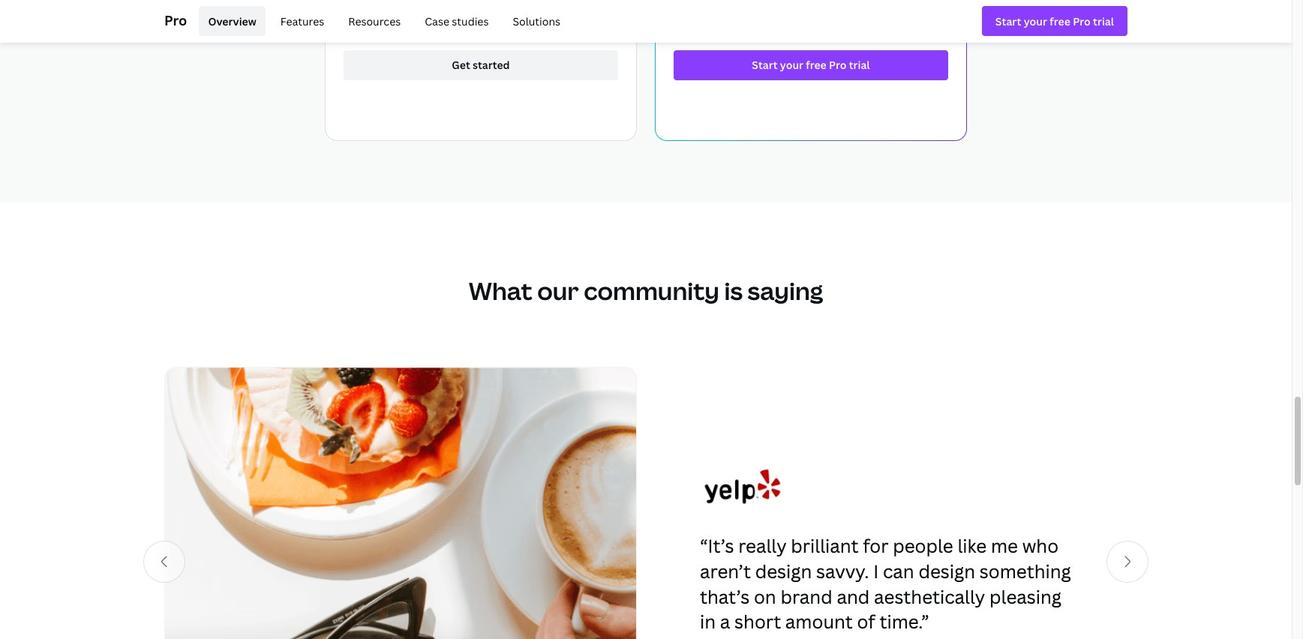 Task type: locate. For each thing, give the bounding box(es) containing it.
yelp image
[[700, 470, 785, 507]]

1 horizontal spatial design
[[919, 559, 975, 584]]

1 design from the left
[[755, 559, 812, 584]]

overview link
[[199, 6, 265, 36]]

like
[[958, 534, 987, 559]]

0 horizontal spatial design
[[755, 559, 812, 584]]

studies
[[452, 14, 489, 28]]

menu bar containing overview
[[193, 6, 570, 36]]

solutions link
[[504, 6, 570, 36]]

features link
[[271, 6, 333, 36]]

overview
[[208, 14, 256, 28]]

time."
[[880, 609, 929, 634]]

menu bar
[[193, 6, 570, 36]]

for
[[863, 534, 889, 559]]

that's
[[700, 584, 750, 609]]

what our community is saying
[[469, 275, 823, 307]]

design up on
[[755, 559, 812, 584]]

community
[[584, 275, 720, 307]]

of
[[857, 609, 875, 634]]

design
[[755, 559, 812, 584], [919, 559, 975, 584]]

design up aesthetically
[[919, 559, 975, 584]]

in
[[700, 609, 716, 634]]

"it's
[[700, 534, 734, 559]]

case
[[425, 14, 449, 28]]

saying
[[748, 275, 823, 307]]

pro
[[164, 11, 187, 29]]

people
[[893, 534, 953, 559]]

resources
[[348, 14, 401, 28]]



Task type: vqa. For each thing, say whether or not it's contained in the screenshot.
Greenery Safari Baby Shower Invitation group
no



Task type: describe. For each thing, give the bounding box(es) containing it.
something
[[980, 559, 1071, 584]]

short
[[735, 609, 781, 634]]

2 design from the left
[[919, 559, 975, 584]]

savvy.
[[816, 559, 869, 584]]

pro element
[[164, 0, 1128, 42]]

"it's really brilliant for people like me who aren't design savvy. i can design something that's on brand and aesthetically pleasing in a short amount of time."
[[700, 534, 1071, 634]]

what
[[469, 275, 532, 307]]

is
[[724, 275, 743, 307]]

solutions
[[513, 14, 561, 28]]

amount
[[785, 609, 853, 634]]

our
[[537, 275, 579, 307]]

pleasing
[[990, 584, 1062, 609]]

resources link
[[339, 6, 410, 36]]

and
[[837, 584, 870, 609]]

aesthetically
[[874, 584, 985, 609]]

me
[[991, 534, 1018, 559]]

brilliant
[[791, 534, 859, 559]]

i
[[874, 559, 879, 584]]

brand
[[781, 584, 833, 609]]

case studies
[[425, 14, 489, 28]]

aren't
[[700, 559, 751, 584]]

really
[[738, 534, 787, 559]]

can
[[883, 559, 914, 584]]

features
[[280, 14, 324, 28]]

on
[[754, 584, 776, 609]]

case studies link
[[416, 6, 498, 36]]

who
[[1022, 534, 1059, 559]]

menu bar inside pro element
[[193, 6, 570, 36]]

a
[[720, 609, 730, 634]]



